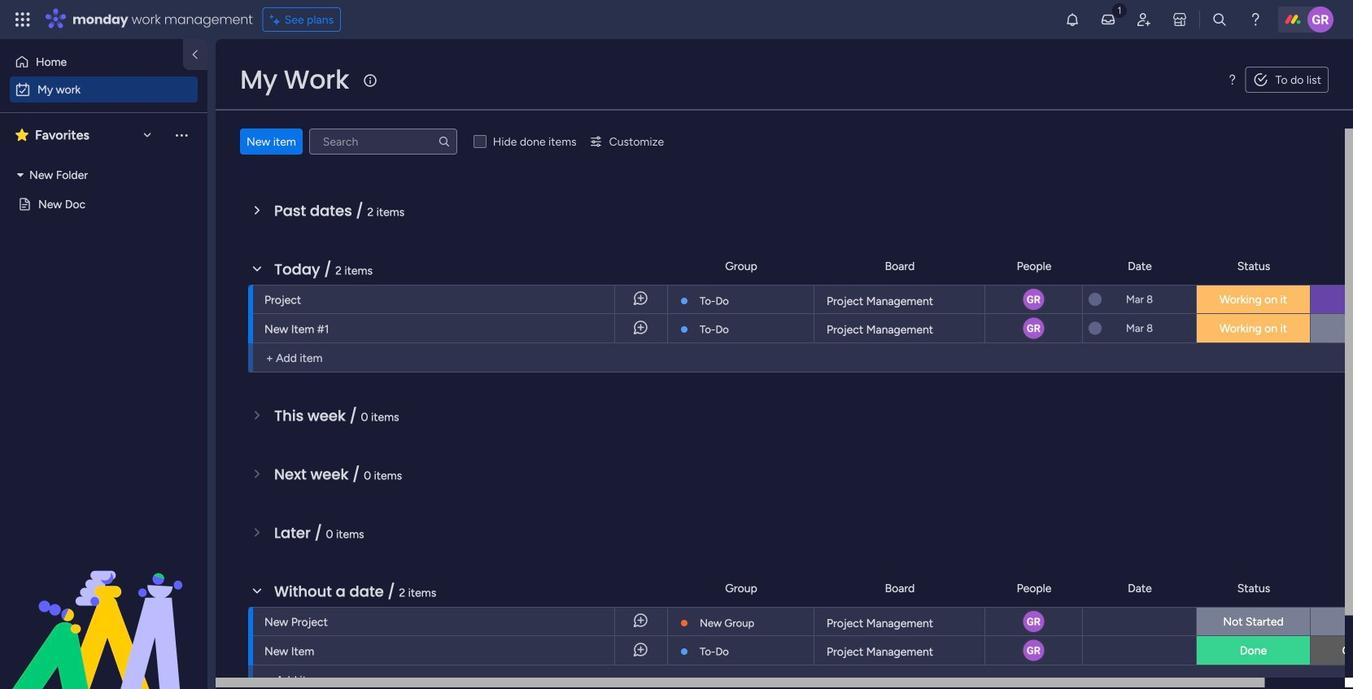 Task type: vqa. For each thing, say whether or not it's contained in the screenshot.
lottie animation image at bottom
yes



Task type: locate. For each thing, give the bounding box(es) containing it.
v2 star 2 image
[[15, 125, 28, 145]]

1 vertical spatial greg robinson image
[[1022, 639, 1047, 663]]

see plans image
[[270, 10, 285, 29]]

lottie animation element
[[0, 525, 208, 690]]

greg robinson image
[[1308, 7, 1334, 33], [1022, 639, 1047, 663]]

help image
[[1248, 11, 1264, 28]]

1 vertical spatial option
[[10, 77, 198, 103]]

1 horizontal spatial greg robinson image
[[1308, 7, 1334, 33]]

0 vertical spatial option
[[10, 49, 173, 75]]

update feed image
[[1101, 11, 1117, 28]]

0 vertical spatial greg robinson image
[[1308, 7, 1334, 33]]

list box
[[0, 157, 208, 317]]

Filter dashboard by text search field
[[309, 129, 457, 155]]

monday marketplace image
[[1172, 11, 1189, 28]]

option
[[10, 49, 173, 75], [10, 77, 198, 103]]

None search field
[[309, 129, 457, 155]]

notifications image
[[1065, 11, 1081, 28]]



Task type: describe. For each thing, give the bounding box(es) containing it.
search image
[[438, 135, 451, 148]]

0 horizontal spatial greg robinson image
[[1022, 639, 1047, 663]]

menu image
[[1227, 73, 1240, 86]]

1 option from the top
[[10, 49, 173, 75]]

lottie animation image
[[0, 525, 208, 690]]

favorites options image
[[173, 127, 190, 143]]

1 image
[[1113, 1, 1128, 19]]

caret down image
[[17, 169, 24, 181]]

invite members image
[[1137, 11, 1153, 28]]

select product image
[[15, 11, 31, 28]]

2 option from the top
[[10, 77, 198, 103]]

search everything image
[[1212, 11, 1229, 28]]

public board image
[[17, 197, 33, 212]]



